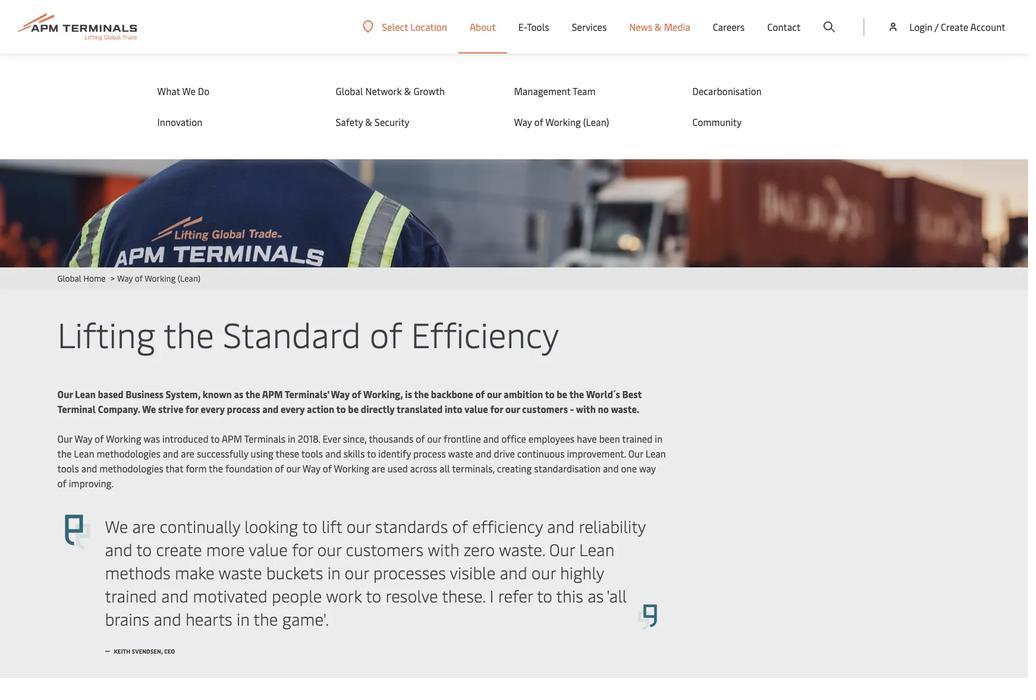 Task type: describe. For each thing, give the bounding box(es) containing it.
improving.
[[69, 477, 113, 490]]

process inside the 'our lean based business system, known as the apm terminals' way of working, is the backbone of our ambition to be the world´s best terminal company. we strive for every process and every action to be directly translated into value for our customers - with no waste.'
[[227, 403, 260, 416]]

services button
[[572, 0, 607, 54]]

employees
[[529, 433, 575, 446]]

management team link
[[514, 84, 669, 98]]

action
[[307, 403, 335, 416]]

brains
[[105, 608, 150, 631]]

careers
[[713, 20, 745, 33]]

decarbonisation
[[693, 84, 762, 98]]

identify
[[379, 447, 411, 460]]

about
[[470, 20, 496, 33]]

introduced
[[162, 433, 209, 446]]

are inside we are continually looking to lift our standards of efficiency and reliability and to create more value for our customers with zero waste. our lean methods make waste buckets in our processes visible and our highly trained and motivated people work to resolve these. i refer to this as 'all brains and hearts in the game'.
[[132, 515, 156, 538]]

team
[[573, 84, 596, 98]]

was
[[144, 433, 160, 446]]

services
[[572, 20, 607, 33]]

trained inside we are continually looking to lift our standards of efficiency and reliability and to create more value for our customers with zero waste. our lean methods make waste buckets in our processes visible and our highly trained and motivated people work to resolve these. i refer to this as 'all brains and hearts in the game'.
[[105, 585, 157, 607]]

into
[[445, 403, 463, 416]]

form
[[186, 462, 207, 475]]

efficiency
[[472, 515, 543, 538]]

our up work in the left of the page
[[345, 562, 369, 584]]

value inside we are continually looking to lift our standards of efficiency and reliability and to create more value for our customers with zero waste. our lean methods make waste buckets in our processes visible and our highly trained and motivated people work to resolve these. i refer to this as 'all brains and hearts in the game'.
[[249, 538, 288, 561]]

lean up the improving.
[[74, 447, 94, 460]]

location
[[411, 20, 447, 33]]

growth
[[414, 84, 445, 98]]

strive
[[158, 403, 183, 416]]

terminals,
[[452, 462, 495, 475]]

our lean based business system, known as the apm terminals' way of working, is the backbone of our ambition to be the world´s best terminal company. we strive for every process and every action to be directly translated into value for our customers - with no waste.
[[57, 388, 642, 416]]

2 horizontal spatial we
[[182, 84, 196, 98]]

e-
[[519, 20, 527, 33]]

1 every from the left
[[201, 403, 225, 416]]

known
[[203, 388, 232, 401]]

working left was
[[106, 433, 141, 446]]

way down terminal
[[74, 433, 92, 446]]

terminals
[[244, 433, 286, 446]]

0 horizontal spatial for
[[186, 403, 199, 416]]

way right >
[[117, 273, 133, 284]]

way of working (lean)
[[514, 115, 610, 129]]

and up ceo
[[154, 608, 181, 631]]

ceo
[[164, 648, 175, 656]]

best
[[623, 388, 642, 401]]

'all
[[607, 585, 627, 607]]

office
[[502, 433, 526, 446]]

0 vertical spatial be
[[557, 388, 568, 401]]

our left ambition
[[487, 388, 502, 401]]

have
[[577, 433, 597, 446]]

used
[[388, 462, 408, 475]]

and up methods
[[105, 538, 133, 561]]

way
[[640, 462, 656, 475]]

value inside the 'our lean based business system, known as the apm terminals' way of working, is the backbone of our ambition to be the world´s best terminal company. we strive for every process and every action to be directly translated into value for our customers - with no waste.'
[[465, 403, 488, 416]]

and up the "that"
[[163, 447, 179, 460]]

global for global network & growth
[[336, 84, 363, 98]]

decarbonisation link
[[693, 84, 848, 98]]

login
[[910, 20, 933, 33]]

select location button
[[363, 20, 447, 33]]

and left "one"
[[603, 462, 619, 475]]

of inside we are continually looking to lift our standards of efficiency and reliability and to create more value for our customers with zero waste. our lean methods make waste buckets in our processes visible and our highly trained and motivated people work to resolve these. i refer to this as 'all brains and hearts in the game'.
[[453, 515, 468, 538]]

and down ever
[[325, 447, 341, 460]]

innovation link
[[157, 115, 312, 129]]

to up successfully
[[211, 433, 220, 446]]

waste. inside the 'our lean based business system, known as the apm terminals' way of working, is the backbone of our ambition to be the world´s best terminal company. we strive for every process and every action to be directly translated into value for our customers - with no waste.'
[[611, 403, 639, 416]]

to left lift
[[302, 515, 318, 538]]

with inside we are continually looking to lift our standards of efficiency and reliability and to create more value for our customers with zero waste. our lean methods make waste buckets in our processes visible and our highly trained and motivated people work to resolve these. i refer to this as 'all brains and hearts in the game'.
[[428, 538, 460, 561]]

select location
[[382, 20, 447, 33]]

svendsen,
[[132, 648, 163, 656]]

to right skills
[[367, 447, 376, 460]]

efficiency
[[411, 311, 559, 358]]

our right lift
[[347, 515, 371, 538]]

create
[[156, 538, 202, 561]]

customers inside the 'our lean based business system, known as the apm terminals' way of working, is the backbone of our ambition to be the world´s best terminal company. we strive for every process and every action to be directly translated into value for our customers - with no waste.'
[[522, 403, 568, 416]]

one
[[621, 462, 637, 475]]

i
[[490, 585, 494, 607]]

community
[[693, 115, 742, 129]]

2 horizontal spatial for
[[490, 403, 504, 416]]

1 horizontal spatial tools
[[302, 447, 323, 460]]

this
[[557, 585, 584, 607]]

our down lift
[[317, 538, 342, 561]]

continuous
[[518, 447, 565, 460]]

2 every from the left
[[281, 403, 305, 416]]

community link
[[693, 115, 848, 129]]

global network & growth link
[[336, 84, 491, 98]]

thousands
[[369, 433, 414, 446]]

more
[[206, 538, 245, 561]]

account
[[971, 20, 1006, 33]]

to left this
[[537, 585, 553, 607]]

backbone
[[431, 388, 474, 401]]

customers inside we are continually looking to lift our standards of efficiency and reliability and to create more value for our customers with zero waste. our lean methods make waste buckets in our processes visible and our highly trained and motivated people work to resolve these. i refer to this as 'all brains and hearts in the game'.
[[346, 538, 424, 561]]

way down management
[[514, 115, 532, 129]]

working down skills
[[334, 462, 370, 475]]

in up way
[[655, 433, 663, 446]]

lifting the standard of efficiency
[[57, 311, 559, 358]]

resolve
[[386, 585, 438, 607]]

drive
[[494, 447, 515, 460]]

and down make
[[161, 585, 189, 607]]

to right work in the left of the page
[[366, 585, 382, 607]]

our inside the 'our lean based business system, known as the apm terminals' way of working, is the backbone of our ambition to be the world´s best terminal company. we strive for every process and every action to be directly translated into value for our customers - with no waste.'
[[57, 388, 73, 401]]

and up drive
[[484, 433, 499, 446]]

and up the improving.
[[81, 462, 97, 475]]

no
[[598, 403, 609, 416]]

these
[[276, 447, 299, 460]]

global network & growth
[[336, 84, 445, 98]]

highly
[[560, 562, 604, 584]]

tools
[[527, 20, 550, 33]]

using
[[251, 447, 274, 460]]

1 vertical spatial &
[[404, 84, 411, 98]]

in up work in the left of the page
[[328, 562, 341, 584]]

do
[[198, 84, 210, 98]]

innovation
[[157, 115, 203, 129]]

buckets
[[266, 562, 323, 584]]

translated
[[397, 403, 443, 416]]

we inside the 'our lean based business system, known as the apm terminals' way of working, is the backbone of our ambition to be the world´s best terminal company. we strive for every process and every action to be directly translated into value for our customers - with no waste.'
[[142, 403, 156, 416]]

standardisation
[[534, 462, 601, 475]]

motivated
[[193, 585, 268, 607]]



Task type: locate. For each thing, give the bounding box(es) containing it.
way of working image
[[0, 54, 1029, 268]]

0 horizontal spatial are
[[132, 515, 156, 538]]

0 horizontal spatial &
[[365, 115, 373, 129]]

0 horizontal spatial with
[[428, 538, 460, 561]]

tools up the improving.
[[57, 462, 79, 475]]

global for global home > way of working (lean)
[[57, 273, 81, 284]]

1 vertical spatial are
[[372, 462, 385, 475]]

safety & security
[[336, 115, 410, 129]]

0 horizontal spatial we
[[105, 515, 128, 538]]

management team
[[514, 84, 596, 98]]

for up office
[[490, 403, 504, 416]]

global
[[336, 84, 363, 98], [57, 273, 81, 284]]

are up methods
[[132, 515, 156, 538]]

safety & security link
[[336, 115, 491, 129]]

business
[[126, 388, 164, 401]]

that
[[166, 462, 183, 475]]

methodologies
[[97, 447, 161, 460], [100, 462, 163, 475]]

2 horizontal spatial &
[[655, 20, 662, 33]]

waste. down the efficiency on the bottom of the page
[[499, 538, 545, 561]]

1 vertical spatial apm
[[222, 433, 242, 446]]

news & media button
[[630, 0, 691, 54]]

way
[[514, 115, 532, 129], [117, 273, 133, 284], [331, 388, 350, 401], [74, 433, 92, 446], [303, 462, 321, 475]]

1 horizontal spatial be
[[557, 388, 568, 401]]

0 vertical spatial are
[[181, 447, 195, 460]]

0 vertical spatial waste
[[448, 447, 474, 460]]

1 horizontal spatial waste.
[[611, 403, 639, 416]]

make
[[175, 562, 215, 584]]

with inside the 'our lean based business system, known as the apm terminals' way of working, is the backbone of our ambition to be the world´s best terminal company. we strive for every process and every action to be directly translated into value for our customers - with no waste.'
[[576, 403, 596, 416]]

1 vertical spatial waste
[[219, 562, 262, 584]]

1 horizontal spatial global
[[336, 84, 363, 98]]

we inside we are continually looking to lift our standards of efficiency and reliability and to create more value for our customers with zero waste. our lean methods make waste buckets in our processes visible and our highly trained and motivated people work to resolve these. i refer to this as 'all brains and hearts in the game'.
[[105, 515, 128, 538]]

as inside we are continually looking to lift our standards of efficiency and reliability and to create more value for our customers with zero waste. our lean methods make waste buckets in our processes visible and our highly trained and motivated people work to resolve these. i refer to this as 'all brains and hearts in the game'.
[[588, 585, 604, 607]]

all
[[440, 462, 450, 475]]

global home > way of working (lean)
[[57, 273, 200, 284]]

directly
[[361, 403, 395, 416]]

every down the terminals'
[[281, 403, 305, 416]]

looking
[[245, 515, 298, 538]]

based
[[98, 388, 124, 401]]

in down motivated
[[237, 608, 250, 631]]

0 horizontal spatial as
[[234, 388, 244, 401]]

1 horizontal spatial (lean)
[[584, 115, 610, 129]]

are down introduced
[[181, 447, 195, 460]]

to up methods
[[136, 538, 152, 561]]

as left 'all
[[588, 585, 604, 607]]

keith svendsen, ceo
[[114, 648, 175, 656]]

1 horizontal spatial trained
[[623, 433, 653, 446]]

0 vertical spatial with
[[576, 403, 596, 416]]

0 horizontal spatial apm
[[222, 433, 242, 446]]

our up refer
[[532, 562, 556, 584]]

process down known
[[227, 403, 260, 416]]

2 vertical spatial are
[[132, 515, 156, 538]]

login / create account
[[910, 20, 1006, 33]]

and up the terminals
[[262, 403, 279, 416]]

1 vertical spatial with
[[428, 538, 460, 561]]

trained inside our way of working was introduced to apm terminals in 2018. ever since, thousands of our frontline and office employees have been trained in the lean methodologies and are successfully using these tools and skills to identify process waste and drive continuous improvement. our lean tools and methodologies that form the foundation of our way of working are used across all terminals, creating standardisation and one way of improving.
[[623, 433, 653, 446]]

lean up highly
[[580, 538, 615, 561]]

1 horizontal spatial every
[[281, 403, 305, 416]]

apm inside the 'our lean based business system, known as the apm terminals' way of working, is the backbone of our ambition to be the world´s best terminal company. we strive for every process and every action to be directly translated into value for our customers - with no waste.'
[[262, 388, 283, 401]]

ambition
[[504, 388, 543, 401]]

0 horizontal spatial (lean)
[[178, 273, 200, 284]]

process up "across"
[[414, 447, 446, 460]]

0 vertical spatial process
[[227, 403, 260, 416]]

we down business
[[142, 403, 156, 416]]

0 vertical spatial methodologies
[[97, 447, 161, 460]]

waste down frontline
[[448, 447, 474, 460]]

every down known
[[201, 403, 225, 416]]

lifting
[[57, 311, 155, 358]]

0 horizontal spatial every
[[201, 403, 225, 416]]

0 vertical spatial tools
[[302, 447, 323, 460]]

tools down 2018.
[[302, 447, 323, 460]]

1 horizontal spatial with
[[576, 403, 596, 416]]

customers up the processes
[[346, 538, 424, 561]]

1 vertical spatial we
[[142, 403, 156, 416]]

& for media
[[655, 20, 662, 33]]

trained up the brains on the bottom left of page
[[105, 585, 157, 607]]

as inside the 'our lean based business system, known as the apm terminals' way of working, is the backbone of our ambition to be the world´s best terminal company. we strive for every process and every action to be directly translated into value for our customers - with no waste.'
[[234, 388, 244, 401]]

is
[[405, 388, 412, 401]]

system,
[[166, 388, 201, 401]]

way down 2018.
[[303, 462, 321, 475]]

global left home
[[57, 273, 81, 284]]

apm up successfully
[[222, 433, 242, 446]]

visible
[[450, 562, 496, 584]]

0 horizontal spatial trained
[[105, 585, 157, 607]]

0 horizontal spatial value
[[249, 538, 288, 561]]

people
[[272, 585, 322, 607]]

for inside we are continually looking to lift our standards of efficiency and reliability and to create more value for our customers with zero waste. our lean methods make waste buckets in our processes visible and our highly trained and motivated people work to resolve these. i refer to this as 'all brains and hearts in the game'.
[[292, 538, 313, 561]]

news
[[630, 20, 653, 33]]

1 horizontal spatial we
[[142, 403, 156, 416]]

waste inside our way of working was introduced to apm terminals in 2018. ever since, thousands of our frontline and office employees have been trained in the lean methodologies and are successfully using these tools and skills to identify process waste and drive continuous improvement. our lean tools and methodologies that form the foundation of our way of working are used across all terminals, creating standardisation and one way of improving.
[[448, 447, 474, 460]]

1 horizontal spatial apm
[[262, 388, 283, 401]]

management
[[514, 84, 571, 98]]

we left do
[[182, 84, 196, 98]]

& left 'growth'
[[404, 84, 411, 98]]

waste. down best
[[611, 403, 639, 416]]

working down management team
[[546, 115, 581, 129]]

our
[[487, 388, 502, 401], [506, 403, 520, 416], [427, 433, 442, 446], [286, 462, 301, 475], [347, 515, 371, 538], [317, 538, 342, 561], [345, 562, 369, 584], [532, 562, 556, 584]]

with
[[576, 403, 596, 416], [428, 538, 460, 561]]

contact
[[768, 20, 801, 33]]

e-tools button
[[519, 0, 550, 54]]

1 vertical spatial tools
[[57, 462, 79, 475]]

our up "one"
[[629, 447, 644, 460]]

value
[[465, 403, 488, 416], [249, 538, 288, 561]]

company.
[[98, 403, 140, 416]]

& inside dropdown button
[[655, 20, 662, 33]]

0 horizontal spatial tools
[[57, 462, 79, 475]]

1 horizontal spatial value
[[465, 403, 488, 416]]

0 horizontal spatial global
[[57, 273, 81, 284]]

/
[[935, 20, 939, 33]]

1 vertical spatial customers
[[346, 538, 424, 561]]

0 horizontal spatial waste.
[[499, 538, 545, 561]]

1 vertical spatial trained
[[105, 585, 157, 607]]

0 horizontal spatial process
[[227, 403, 260, 416]]

1 vertical spatial be
[[348, 403, 359, 416]]

apm inside our way of working was introduced to apm terminals in 2018. ever since, thousands of our frontline and office employees have been trained in the lean methodologies and are successfully using these tools and skills to identify process waste and drive continuous improvement. our lean tools and methodologies that form the foundation of our way of working are used across all terminals, creating standardisation and one way of improving.
[[222, 433, 242, 446]]

be left directly
[[348, 403, 359, 416]]

lean up way
[[646, 447, 666, 460]]

standard
[[223, 311, 361, 358]]

hearts
[[186, 608, 233, 631]]

0 vertical spatial global
[[336, 84, 363, 98]]

these.
[[442, 585, 486, 607]]

and up terminals,
[[476, 447, 492, 460]]

our up terminal
[[57, 388, 73, 401]]

1 horizontal spatial waste
[[448, 447, 474, 460]]

lean inside the 'our lean based business system, known as the apm terminals' way of working, is the backbone of our ambition to be the world´s best terminal company. we strive for every process and every action to be directly translated into value for our customers - with no waste.'
[[75, 388, 96, 401]]

customers
[[522, 403, 568, 416], [346, 538, 424, 561]]

0 vertical spatial waste.
[[611, 403, 639, 416]]

since,
[[343, 433, 367, 446]]

home
[[83, 273, 106, 284]]

>
[[111, 273, 115, 284]]

in up these
[[288, 433, 296, 446]]

every
[[201, 403, 225, 416], [281, 403, 305, 416]]

we down the improving.
[[105, 515, 128, 538]]

our left frontline
[[427, 433, 442, 446]]

1 horizontal spatial as
[[588, 585, 604, 607]]

way of working (lean) link
[[514, 115, 669, 129]]

1 vertical spatial waste.
[[499, 538, 545, 561]]

careers button
[[713, 0, 745, 54]]

1 horizontal spatial customers
[[522, 403, 568, 416]]

and inside the 'our lean based business system, known as the apm terminals' way of working, is the backbone of our ambition to be the world´s best terminal company. we strive for every process and every action to be directly translated into value for our customers - with no waste.'
[[262, 403, 279, 416]]

global up safety
[[336, 84, 363, 98]]

to right ambition
[[545, 388, 555, 401]]

way up action
[[331, 388, 350, 401]]

to right action
[[336, 403, 346, 416]]

value right into
[[465, 403, 488, 416]]

trained right been
[[623, 433, 653, 446]]

1 horizontal spatial are
[[181, 447, 195, 460]]

ever
[[323, 433, 341, 446]]

work
[[326, 585, 362, 607]]

across
[[410, 462, 438, 475]]

working right >
[[145, 273, 176, 284]]

2 vertical spatial we
[[105, 515, 128, 538]]

and up highly
[[547, 515, 575, 538]]

0 vertical spatial we
[[182, 84, 196, 98]]

0 vertical spatial &
[[655, 20, 662, 33]]

with right the -
[[576, 403, 596, 416]]

tools
[[302, 447, 323, 460], [57, 462, 79, 475]]

terminal
[[57, 403, 96, 416]]

value down looking
[[249, 538, 288, 561]]

successfully
[[197, 447, 249, 460]]

our down these
[[286, 462, 301, 475]]

0 vertical spatial as
[[234, 388, 244, 401]]

1 horizontal spatial &
[[404, 84, 411, 98]]

0 vertical spatial (lean)
[[584, 115, 610, 129]]

0 vertical spatial apm
[[262, 388, 283, 401]]

0 horizontal spatial customers
[[346, 538, 424, 561]]

way inside the 'our lean based business system, known as the apm terminals' way of working, is the backbone of our ambition to be the world´s best terminal company. we strive for every process and every action to be directly translated into value for our customers - with no waste.'
[[331, 388, 350, 401]]

working
[[546, 115, 581, 129], [145, 273, 176, 284], [106, 433, 141, 446], [334, 462, 370, 475]]

improvement.
[[567, 447, 626, 460]]

waste up motivated
[[219, 562, 262, 584]]

we are continually looking to lift our standards of efficiency and reliability and to create more value for our customers with zero waste. our lean methods make waste buckets in our processes visible and our highly trained and motivated people work to resolve these. i refer to this as 'all brains and hearts in the game'.
[[105, 515, 646, 631]]

our down ambition
[[506, 403, 520, 416]]

global home link
[[57, 273, 106, 284]]

customers down ambition
[[522, 403, 568, 416]]

apm left the terminals'
[[262, 388, 283, 401]]

what
[[157, 84, 180, 98]]

be right ambition
[[557, 388, 568, 401]]

1 horizontal spatial process
[[414, 447, 446, 460]]

with left "zero"
[[428, 538, 460, 561]]

what we do link
[[157, 84, 312, 98]]

the inside we are continually looking to lift our standards of efficiency and reliability and to create more value for our customers with zero waste. our lean methods make waste buckets in our processes visible and our highly trained and motivated people work to resolve these. i refer to this as 'all brains and hearts in the game'.
[[254, 608, 278, 631]]

select
[[382, 20, 408, 33]]

1 vertical spatial as
[[588, 585, 604, 607]]

and up refer
[[500, 562, 528, 584]]

our
[[57, 388, 73, 401], [57, 433, 72, 446], [629, 447, 644, 460], [550, 538, 575, 561]]

for down system,
[[186, 403, 199, 416]]

waste. inside we are continually looking to lift our standards of efficiency and reliability and to create more value for our customers with zero waste. our lean methods make waste buckets in our processes visible and our highly trained and motivated people work to resolve these. i refer to this as 'all brains and hearts in the game'.
[[499, 538, 545, 561]]

1 vertical spatial process
[[414, 447, 446, 460]]

1 vertical spatial methodologies
[[100, 462, 163, 475]]

waste inside we are continually looking to lift our standards of efficiency and reliability and to create more value for our customers with zero waste. our lean methods make waste buckets in our processes visible and our highly trained and motivated people work to resolve these. i refer to this as 'all brains and hearts in the game'.
[[219, 562, 262, 584]]

1 vertical spatial value
[[249, 538, 288, 561]]

0 horizontal spatial be
[[348, 403, 359, 416]]

standards
[[375, 515, 448, 538]]

media
[[664, 20, 691, 33]]

are
[[181, 447, 195, 460], [372, 462, 385, 475], [132, 515, 156, 538]]

our inside we are continually looking to lift our standards of efficiency and reliability and to create more value for our customers with zero waste. our lean methods make waste buckets in our processes visible and our highly trained and motivated people work to resolve these. i refer to this as 'all brains and hearts in the game'.
[[550, 538, 575, 561]]

lean up terminal
[[75, 388, 96, 401]]

as
[[234, 388, 244, 401], [588, 585, 604, 607]]

process inside our way of working was introduced to apm terminals in 2018. ever since, thousands of our frontline and office employees have been trained in the lean methodologies and are successfully using these tools and skills to identify process waste and drive continuous improvement. our lean tools and methodologies that form the foundation of our way of working are used across all terminals, creating standardisation and one way of improving.
[[414, 447, 446, 460]]

been
[[600, 433, 620, 446]]

waste
[[448, 447, 474, 460], [219, 562, 262, 584]]

keith
[[114, 648, 130, 656]]

our down terminal
[[57, 433, 72, 446]]

are left used
[[372, 462, 385, 475]]

2 vertical spatial &
[[365, 115, 373, 129]]

login / create account link
[[888, 0, 1006, 54]]

& for security
[[365, 115, 373, 129]]

1 horizontal spatial for
[[292, 538, 313, 561]]

what we do
[[157, 84, 210, 98]]

& right safety
[[365, 115, 373, 129]]

foundation
[[225, 462, 273, 475]]

0 vertical spatial customers
[[522, 403, 568, 416]]

0 vertical spatial value
[[465, 403, 488, 416]]

0 horizontal spatial waste
[[219, 562, 262, 584]]

lean inside we are continually looking to lift our standards of efficiency and reliability and to create more value for our customers with zero waste. our lean methods make waste buckets in our processes visible and our highly trained and motivated people work to resolve these. i refer to this as 'all brains and hearts in the game'.
[[580, 538, 615, 561]]

1 vertical spatial global
[[57, 273, 81, 284]]

methods
[[105, 562, 171, 584]]

world´s
[[586, 388, 620, 401]]

for up buckets
[[292, 538, 313, 561]]

terminals'
[[285, 388, 329, 401]]

(lean)
[[584, 115, 610, 129], [178, 273, 200, 284]]

as right known
[[234, 388, 244, 401]]

we
[[182, 84, 196, 98], [142, 403, 156, 416], [105, 515, 128, 538]]

our up highly
[[550, 538, 575, 561]]

continually
[[160, 515, 240, 538]]

e-tools
[[519, 20, 550, 33]]

2 horizontal spatial are
[[372, 462, 385, 475]]

0 vertical spatial trained
[[623, 433, 653, 446]]

& right news
[[655, 20, 662, 33]]

lift
[[322, 515, 342, 538]]

1 vertical spatial (lean)
[[178, 273, 200, 284]]



Task type: vqa. For each thing, say whether or not it's contained in the screenshot.
Is on the bottom left of the page
yes



